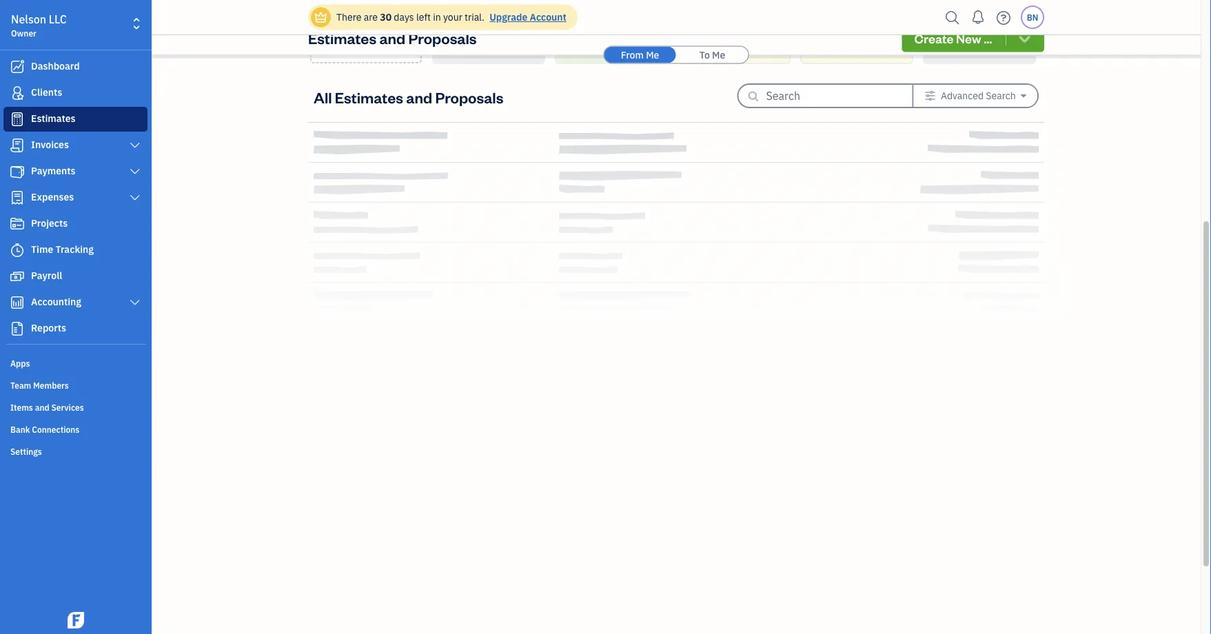 Task type: locate. For each thing, give the bounding box(es) containing it.
clients
[[31, 86, 62, 99]]

report image
[[9, 322, 26, 336]]

there
[[336, 11, 361, 23]]

30
[[380, 11, 392, 23]]

dashboard
[[31, 60, 80, 72]]

estimates link
[[3, 107, 148, 132]]

expenses
[[31, 191, 74, 203]]

1 horizontal spatial invoiced
[[960, 42, 999, 56]]

1 vertical spatial chevron large down image
[[129, 192, 141, 203]]

all
[[314, 87, 332, 107]]

accepted
[[590, 42, 633, 56]]

0 vertical spatial and
[[379, 28, 405, 48]]

me
[[646, 48, 659, 61], [712, 48, 725, 61]]

bn
[[1027, 12, 1038, 23]]

chevron large down image
[[129, 166, 141, 177], [129, 192, 141, 203], [129, 297, 141, 308]]

me right to
[[712, 48, 725, 61]]

1 chevron large down image from the top
[[129, 166, 141, 177]]

estimates down there
[[308, 28, 376, 48]]

from me
[[621, 48, 659, 61]]

and down estimates and proposals
[[406, 87, 432, 107]]

invoiced down notifications image
[[960, 42, 999, 56]]

2 me from the left
[[712, 48, 725, 61]]

chevron large down image
[[129, 140, 141, 151]]

payments
[[31, 164, 76, 177]]

1 vertical spatial and
[[406, 87, 432, 107]]

viewed right to
[[718, 42, 751, 56]]

0 horizontal spatial viewed
[[718, 42, 751, 56]]

2 viewed from the left
[[840, 42, 873, 56]]

and for proposals
[[379, 28, 405, 48]]

owner
[[11, 28, 36, 39]]

upgrade account link
[[487, 11, 566, 23]]

estimates up invoices
[[31, 112, 76, 125]]

invoiced
[[470, 42, 508, 56], [960, 42, 999, 56]]

1 horizontal spatial viewed
[[840, 42, 873, 56]]

and
[[379, 28, 405, 48], [406, 87, 432, 107], [35, 402, 49, 413]]

projects
[[31, 217, 68, 230]]

1 invoiced from the left
[[470, 42, 508, 56]]

trial.
[[465, 11, 485, 23]]

0 vertical spatial estimates
[[308, 28, 376, 48]]

0 vertical spatial chevron large down image
[[129, 166, 141, 177]]

viewed
[[718, 42, 751, 56], [840, 42, 873, 56]]

from me link
[[604, 47, 676, 63]]

all estimates and proposals
[[314, 87, 503, 107]]

tracking
[[56, 243, 94, 256]]

2 vertical spatial chevron large down image
[[129, 297, 141, 308]]

me for from me
[[646, 48, 659, 61]]

and for services
[[35, 402, 49, 413]]

caretdown image
[[1021, 90, 1026, 101]]

me right from
[[646, 48, 659, 61]]

estimates right all
[[335, 87, 403, 107]]

proposals
[[408, 28, 477, 48], [435, 87, 503, 107]]

chart image
[[9, 296, 26, 310]]

clients link
[[3, 81, 148, 105]]

freshbooks image
[[65, 612, 87, 629]]

advanced
[[941, 89, 984, 102]]

items
[[10, 402, 33, 413]]

1 horizontal spatial me
[[712, 48, 725, 61]]

go to help image
[[993, 7, 1015, 28]]

bank
[[10, 424, 30, 435]]

chevron large down image inside payments link
[[129, 166, 141, 177]]

payroll
[[31, 269, 62, 282]]

your
[[443, 11, 462, 23]]

left
[[416, 11, 431, 23]]

nelson llc owner
[[11, 12, 67, 39]]

search image
[[942, 7, 964, 28]]

items and services
[[10, 402, 84, 413]]

2 vertical spatial estimates
[[31, 112, 76, 125]]

0 horizontal spatial invoiced
[[470, 42, 508, 56]]

and down 30
[[379, 28, 405, 48]]

estimates inside main "element"
[[31, 112, 76, 125]]

1 me from the left
[[646, 48, 659, 61]]

expense image
[[9, 191, 26, 205]]

timer image
[[9, 243, 26, 257]]

and right items
[[35, 402, 49, 413]]

members
[[33, 380, 69, 391]]

estimate image
[[9, 112, 26, 126]]

dashboard link
[[3, 54, 148, 79]]

estimates and proposals
[[308, 28, 477, 48]]

1 vertical spatial estimates
[[335, 87, 403, 107]]

bn button
[[1021, 6, 1044, 29]]

llc
[[49, 12, 67, 27]]

estimates
[[308, 28, 376, 48], [335, 87, 403, 107], [31, 112, 76, 125]]

team members link
[[3, 374, 148, 395]]

time tracking link
[[3, 238, 148, 263]]

to
[[699, 48, 710, 61]]

2 vertical spatial and
[[35, 402, 49, 413]]

3 chevron large down image from the top
[[129, 297, 141, 308]]

2 chevron large down image from the top
[[129, 192, 141, 203]]

there are 30 days left in your trial. upgrade account
[[336, 11, 566, 23]]

create new … button
[[902, 24, 1044, 52]]

and inside main "element"
[[35, 402, 49, 413]]

1 horizontal spatial and
[[379, 28, 405, 48]]

me for to me
[[712, 48, 725, 61]]

invoiced down trial.
[[470, 42, 508, 56]]

0 horizontal spatial me
[[646, 48, 659, 61]]

settings image
[[925, 90, 936, 101]]

invoices link
[[3, 133, 148, 158]]

0 horizontal spatial and
[[35, 402, 49, 413]]

project image
[[9, 217, 26, 231]]

viewed up "search" text box
[[840, 42, 873, 56]]



Task type: describe. For each thing, give the bounding box(es) containing it.
create new …
[[914, 30, 992, 46]]

crown image
[[314, 10, 328, 24]]

days
[[394, 11, 414, 23]]

in
[[433, 11, 441, 23]]

main element
[[0, 0, 186, 634]]

2 horizontal spatial and
[[406, 87, 432, 107]]

payment image
[[9, 165, 26, 179]]

accounting link
[[3, 290, 148, 315]]

payroll link
[[3, 264, 148, 289]]

invoices
[[31, 138, 69, 151]]

connections
[[32, 424, 79, 435]]

2 invoiced from the left
[[960, 42, 999, 56]]

Search text field
[[766, 85, 890, 107]]

1 vertical spatial proposals
[[435, 87, 503, 107]]

payments link
[[3, 159, 148, 184]]

estimates for estimates
[[31, 112, 76, 125]]

from
[[621, 48, 644, 61]]

invoice image
[[9, 139, 26, 152]]

…
[[984, 30, 992, 46]]

expenses link
[[3, 185, 148, 210]]

apps
[[10, 358, 30, 369]]

search
[[986, 89, 1016, 102]]

advanced search
[[941, 89, 1016, 102]]

reports link
[[3, 316, 148, 341]]

are
[[364, 11, 378, 23]]

client image
[[9, 86, 26, 100]]

estimates for estimates and proposals
[[308, 28, 376, 48]]

accounting
[[31, 295, 81, 308]]

1 viewed from the left
[[718, 42, 751, 56]]

chevron large down image for payments
[[129, 166, 141, 177]]

money image
[[9, 270, 26, 283]]

nelson
[[11, 12, 46, 27]]

reports
[[31, 322, 66, 334]]

upgrade
[[490, 11, 528, 23]]

advanced search button
[[914, 85, 1037, 107]]

bank connections link
[[3, 418, 148, 439]]

team
[[10, 380, 31, 391]]

apps link
[[3, 352, 148, 373]]

new
[[956, 30, 981, 46]]

settings link
[[3, 440, 148, 461]]

team members
[[10, 380, 69, 391]]

projects link
[[3, 212, 148, 236]]

dashboard image
[[9, 60, 26, 74]]

create
[[914, 30, 954, 46]]

account
[[530, 11, 566, 23]]

chevron large down image for expenses
[[129, 192, 141, 203]]

to me
[[699, 48, 725, 61]]

chevron large down image for accounting
[[129, 297, 141, 308]]

items and services link
[[3, 396, 148, 417]]

time
[[31, 243, 53, 256]]

to me link
[[677, 47, 748, 63]]

settings
[[10, 446, 42, 457]]

notifications image
[[967, 3, 989, 31]]

0 vertical spatial proposals
[[408, 28, 477, 48]]

bank connections
[[10, 424, 79, 435]]

time tracking
[[31, 243, 94, 256]]

chevrondown image
[[1017, 31, 1033, 45]]

services
[[51, 402, 84, 413]]



Task type: vqa. For each thing, say whether or not it's contained in the screenshot.
Accounting link
yes



